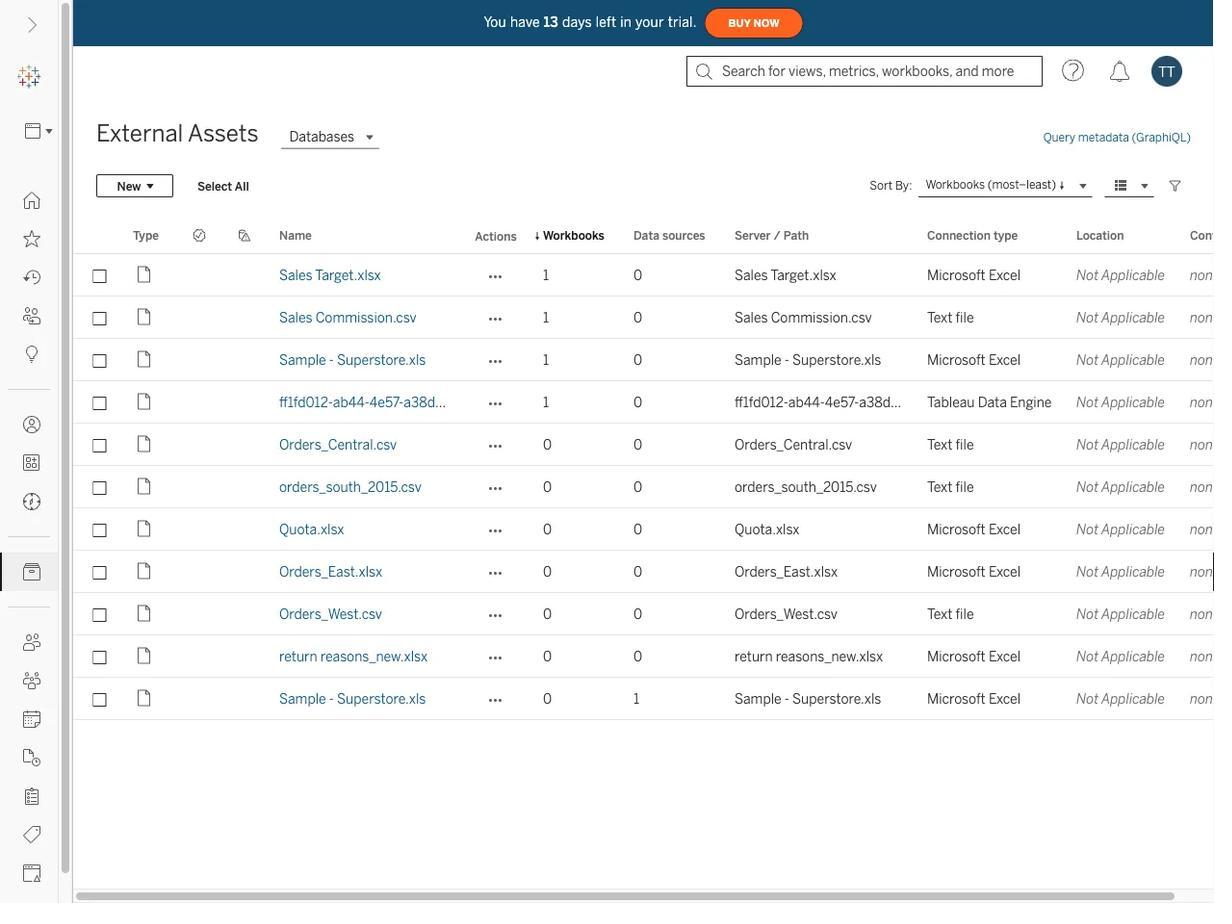 Task type: locate. For each thing, give the bounding box(es) containing it.
2 not from the top
[[1077, 310, 1099, 325]]

none for row containing sales commission.csv
[[1190, 310, 1214, 325]]

microsoft excel for sales target.xlsx link
[[927, 267, 1021, 283]]

microsoft excel
[[927, 267, 1021, 283], [927, 352, 1021, 368], [927, 521, 1021, 537], [927, 564, 1021, 580], [927, 649, 1021, 664], [927, 691, 1021, 707]]

1 horizontal spatial ab44-
[[789, 394, 825, 410]]

sales commission.csv down sales target.xlsx link
[[279, 310, 417, 325]]

file (microsoft excel) image for sales
[[133, 263, 156, 286]]

3 not from the top
[[1077, 352, 1099, 368]]

2 not applicable from the top
[[1077, 310, 1165, 325]]

1 orders_central.csv from the left
[[279, 437, 397, 453]]

text for sales commission.csv
[[927, 310, 953, 325]]

1 applicable from the top
[[1102, 267, 1165, 283]]

1 horizontal spatial 4e57-
[[825, 394, 859, 410]]

4e57-
[[370, 394, 404, 410], [825, 394, 859, 410]]

3 file from the top
[[956, 479, 974, 495]]

1 horizontal spatial data
[[978, 394, 1007, 410]]

microsoft for orders_east.xlsx link
[[927, 564, 986, 580]]

applicable for sales target.xlsx link
[[1102, 267, 1165, 283]]

sales
[[279, 267, 313, 283], [735, 267, 768, 283], [279, 310, 313, 325], [735, 310, 768, 325]]

microsoft excel for sample - superstore.xls link related to 0
[[927, 691, 1021, 707]]

applicable
[[1102, 267, 1165, 283], [1102, 310, 1165, 325], [1102, 352, 1165, 368], [1102, 394, 1165, 410], [1102, 437, 1165, 453], [1102, 479, 1165, 495], [1102, 521, 1165, 537], [1102, 564, 1165, 580], [1102, 606, 1165, 622], [1102, 649, 1165, 664], [1102, 691, 1165, 707]]

databases
[[289, 129, 354, 145]]

ff1fd012-ab44-4e57-a38d-0afd97f726f8
[[279, 394, 524, 410], [735, 394, 979, 410]]

0 vertical spatial file (microsoft excel) image
[[133, 263, 156, 286]]

cont
[[1190, 228, 1214, 242]]

sample - superstore.xls link for 1
[[279, 352, 426, 368]]

text
[[927, 310, 953, 325], [927, 437, 953, 453], [927, 479, 953, 495], [927, 606, 953, 622]]

1 horizontal spatial target.xlsx
[[771, 267, 837, 283]]

10 not from the top
[[1077, 649, 1099, 664]]

none for row containing orders_south_2015.csv
[[1190, 479, 1214, 495]]

0 vertical spatial file (text file) image
[[133, 433, 156, 456]]

1 vertical spatial data
[[978, 394, 1007, 410]]

3 not applicable from the top
[[1077, 352, 1165, 368]]

row group containing sales target.xlsx
[[73, 254, 1214, 720]]

0 horizontal spatial ff1fd012-
[[279, 394, 333, 410]]

excel for orders_east.xlsx link
[[989, 564, 1021, 580]]

4 microsoft from the top
[[927, 564, 986, 580]]

3 file (text file) image from the top
[[133, 602, 156, 625]]

file (text file) image
[[133, 433, 156, 456], [133, 475, 156, 498], [133, 602, 156, 625]]

9 row from the top
[[73, 593, 1214, 636]]

tableau data engine
[[927, 394, 1052, 410]]

1 a38d- from the left
[[404, 394, 440, 410]]

text for orders_west.csv
[[927, 606, 953, 622]]

databases button
[[282, 125, 379, 149]]

0 horizontal spatial sales target.xlsx
[[279, 267, 381, 283]]

1 ff1fd012-ab44-4e57-a38d-0afd97f726f8 from the left
[[279, 394, 524, 410]]

sort
[[870, 179, 893, 193]]

sales commission.csv
[[279, 310, 417, 325], [735, 310, 872, 325]]

quota.xlsx
[[279, 521, 344, 537], [735, 521, 800, 537]]

1 not applicable from the top
[[1077, 267, 1165, 283]]

8 none from the top
[[1190, 564, 1214, 580]]

3 microsoft from the top
[[927, 521, 986, 537]]

1 vertical spatial file (microsoft excel) image
[[133, 560, 156, 583]]

workbooks right actions
[[543, 228, 605, 242]]

sales commission.csv link
[[279, 310, 417, 325]]

3 file (microsoft excel) image from the top
[[133, 687, 156, 710]]

microsoft for quota.xlsx link
[[927, 521, 986, 537]]

sort by:
[[870, 179, 912, 193]]

1 text file from the top
[[927, 310, 974, 325]]

1 orders_south_2015.csv from the left
[[279, 479, 422, 495]]

1 none from the top
[[1190, 267, 1214, 283]]

9 not applicable from the top
[[1077, 606, 1165, 622]]

commission.csv down sales target.xlsx link
[[316, 310, 417, 325]]

file (microsoft excel) image for sample
[[133, 348, 156, 371]]

data left engine
[[978, 394, 1007, 410]]

file (text file) image for orders_south_2015.csv
[[133, 475, 156, 498]]

a38d-
[[404, 394, 440, 410], [859, 394, 896, 410]]

1 sales target.xlsx from the left
[[279, 267, 381, 283]]

none for row containing ff1fd012-ab44-4e57-a38d-0afd97f726f8
[[1190, 394, 1214, 410]]

tableau
[[927, 394, 975, 410]]

sample - superstore.xls link down sales commission.csv link
[[279, 352, 426, 368]]

6 excel from the top
[[989, 691, 1021, 707]]

select all
[[197, 179, 249, 193]]

1 vertical spatial workbooks
[[543, 228, 605, 242]]

3 applicable from the top
[[1102, 352, 1165, 368]]

file (microsoft excel) image for return
[[133, 645, 156, 668]]

grid
[[73, 218, 1214, 903]]

buy now
[[729, 17, 780, 29]]

workbooks up connection
[[926, 178, 985, 192]]

0 horizontal spatial workbooks
[[543, 228, 605, 242]]

-
[[329, 352, 334, 368], [785, 352, 790, 368], [329, 691, 334, 707], [785, 691, 790, 707]]

workbooks inside dropdown button
[[926, 178, 985, 192]]

0 horizontal spatial commission.csv
[[316, 310, 417, 325]]

1 text from the top
[[927, 310, 953, 325]]

6 not applicable from the top
[[1077, 479, 1165, 495]]

workbooks (most–least) button
[[918, 174, 1093, 197]]

1 for sample - superstore.xls
[[543, 352, 549, 368]]

1 horizontal spatial orders_east.xlsx
[[735, 564, 838, 580]]

2 text file from the top
[[927, 437, 974, 453]]

7 none from the top
[[1190, 521, 1214, 537]]

sales target.xlsx up sales commission.csv link
[[279, 267, 381, 283]]

2 file (microsoft excel) image from the top
[[133, 560, 156, 583]]

4 microsoft excel from the top
[[927, 564, 1021, 580]]

0 horizontal spatial 4e57-
[[370, 394, 404, 410]]

data left the sources
[[634, 228, 660, 242]]

7 not from the top
[[1077, 521, 1099, 537]]

1 horizontal spatial sales target.xlsx
[[735, 267, 837, 283]]

orders_south_2015.csv
[[279, 479, 422, 495], [735, 479, 877, 495]]

1 horizontal spatial return
[[735, 649, 773, 664]]

0 horizontal spatial return reasons_new.xlsx
[[279, 649, 428, 664]]

metadata
[[1078, 130, 1129, 144]]

2 text from the top
[[927, 437, 953, 453]]

none for row containing quota.xlsx
[[1190, 521, 1214, 537]]

return reasons_new.xlsx
[[279, 649, 428, 664], [735, 649, 883, 664]]

6 row from the top
[[73, 466, 1214, 508]]

0 horizontal spatial a38d-
[[404, 394, 440, 410]]

file for orders_central.csv
[[956, 437, 974, 453]]

none for 1st row from the bottom of the "row group" containing sales target.xlsx
[[1190, 691, 1214, 707]]

1 horizontal spatial return reasons_new.xlsx
[[735, 649, 883, 664]]

0 horizontal spatial sales commission.csv
[[279, 310, 417, 325]]

microsoft for 1 sample - superstore.xls link
[[927, 352, 986, 368]]

target.xlsx up sales commission.csv link
[[315, 267, 381, 283]]

1 horizontal spatial commission.csv
[[771, 310, 872, 325]]

not applicable
[[1077, 267, 1165, 283], [1077, 310, 1165, 325], [1077, 352, 1165, 368], [1077, 394, 1165, 410], [1077, 437, 1165, 453], [1077, 479, 1165, 495], [1077, 521, 1165, 537], [1077, 564, 1165, 580], [1077, 606, 1165, 622], [1077, 649, 1165, 664], [1077, 691, 1165, 707]]

11 not applicable from the top
[[1077, 691, 1165, 707]]

orders_east.xlsx link
[[279, 564, 382, 580]]

1 for sales target.xlsx
[[543, 267, 549, 283]]

superstore.xls
[[337, 352, 426, 368], [793, 352, 881, 368], [337, 691, 426, 707], [793, 691, 881, 707]]

row containing orders_west.csv
[[73, 593, 1214, 636]]

sales target.xlsx link
[[279, 267, 381, 283]]

11 none from the top
[[1190, 691, 1214, 707]]

select
[[197, 179, 232, 193]]

1 horizontal spatial 0afd97f726f8
[[896, 394, 979, 410]]

row
[[73, 254, 1214, 297], [73, 297, 1214, 339], [73, 339, 1214, 381], [73, 381, 1214, 424], [73, 424, 1214, 466], [73, 466, 1214, 508], [73, 508, 1214, 551], [73, 551, 1214, 593], [73, 593, 1214, 636], [73, 636, 1214, 678], [73, 678, 1214, 720]]

1 horizontal spatial orders_west.csv
[[735, 606, 838, 622]]

1 vertical spatial file (text file) image
[[133, 475, 156, 498]]

1 sample - superstore.xls link from the top
[[279, 352, 426, 368]]

9 not from the top
[[1077, 606, 1099, 622]]

2 excel from the top
[[989, 352, 1021, 368]]

11 applicable from the top
[[1102, 691, 1165, 707]]

2 a38d- from the left
[[859, 394, 896, 410]]

0 vertical spatial file (microsoft excel) image
[[133, 348, 156, 371]]

4 file from the top
[[956, 606, 974, 622]]

0 horizontal spatial orders_south_2015.csv
[[279, 479, 422, 495]]

server / path
[[735, 228, 809, 242]]

(most–least)
[[988, 178, 1056, 192]]

2 applicable from the top
[[1102, 310, 1165, 325]]

2 orders_east.xlsx from the left
[[735, 564, 838, 580]]

trial.
[[668, 14, 697, 30]]

orders_south_2015.csv link
[[279, 479, 422, 495]]

2 vertical spatial file (microsoft excel) image
[[133, 645, 156, 668]]

1 horizontal spatial sales commission.csv
[[735, 310, 872, 325]]

1 horizontal spatial ff1fd012-ab44-4e57-a38d-0afd97f726f8
[[735, 394, 979, 410]]

target.xlsx down path at the top right of the page
[[771, 267, 837, 283]]

type
[[994, 228, 1018, 242]]

2 quota.xlsx from the left
[[735, 521, 800, 537]]

applicable for the 'orders_central.csv' link
[[1102, 437, 1165, 453]]

1
[[543, 267, 549, 283], [543, 310, 549, 325], [543, 352, 549, 368], [543, 394, 549, 410], [634, 691, 639, 707]]

text file for orders_west.csv
[[927, 606, 974, 622]]

commission.csv
[[316, 310, 417, 325], [771, 310, 872, 325]]

none
[[1190, 267, 1214, 283], [1190, 310, 1214, 325], [1190, 352, 1214, 368], [1190, 394, 1214, 410], [1190, 437, 1214, 453], [1190, 479, 1214, 495], [1190, 521, 1214, 537], [1190, 564, 1214, 580], [1190, 606, 1214, 622], [1190, 649, 1214, 664], [1190, 691, 1214, 707]]

sales target.xlsx
[[279, 267, 381, 283], [735, 267, 837, 283]]

0 vertical spatial workbooks
[[926, 178, 985, 192]]

row containing orders_central.csv
[[73, 424, 1214, 466]]

1 horizontal spatial quota.xlsx
[[735, 521, 800, 537]]

2 none from the top
[[1190, 310, 1214, 325]]

2 file (text file) image from the top
[[133, 475, 156, 498]]

microsoft for sales target.xlsx link
[[927, 267, 986, 283]]

7 applicable from the top
[[1102, 521, 1165, 537]]

6 not from the top
[[1077, 479, 1099, 495]]

2 file (microsoft excel) image from the top
[[133, 518, 156, 541]]

not applicable for orders_south_2015.csv link
[[1077, 479, 1165, 495]]

none for row containing orders_west.csv
[[1190, 606, 1214, 622]]

2 microsoft excel from the top
[[927, 352, 1021, 368]]

0 horizontal spatial 0afd97f726f8
[[440, 394, 524, 410]]

orders_west.csv
[[279, 606, 382, 622], [735, 606, 838, 622]]

1 horizontal spatial ff1fd012-
[[735, 394, 789, 410]]

5 microsoft from the top
[[927, 649, 986, 664]]

1 vertical spatial file (microsoft excel) image
[[133, 518, 156, 541]]

0
[[634, 267, 642, 283], [634, 310, 642, 325], [634, 352, 642, 368], [634, 394, 642, 410], [543, 437, 552, 453], [634, 437, 642, 453], [543, 479, 552, 495], [634, 479, 642, 495], [543, 521, 552, 537], [634, 521, 642, 537], [543, 564, 552, 580], [634, 564, 642, 580], [543, 606, 552, 622], [634, 606, 642, 622], [543, 649, 552, 664], [634, 649, 642, 664], [543, 691, 552, 707]]

all
[[235, 179, 249, 193]]

0 horizontal spatial orders_east.xlsx
[[279, 564, 382, 580]]

10 none from the top
[[1190, 649, 1214, 664]]

microsoft
[[927, 267, 986, 283], [927, 352, 986, 368], [927, 521, 986, 537], [927, 564, 986, 580], [927, 649, 986, 664], [927, 691, 986, 707]]

1 file (text file) image from the top
[[133, 433, 156, 456]]

not
[[1077, 267, 1099, 283], [1077, 310, 1099, 325], [1077, 352, 1099, 368], [1077, 394, 1099, 410], [1077, 437, 1099, 453], [1077, 479, 1099, 495], [1077, 521, 1099, 537], [1077, 564, 1099, 580], [1077, 606, 1099, 622], [1077, 649, 1099, 664], [1077, 691, 1099, 707]]

excel
[[989, 267, 1021, 283], [989, 352, 1021, 368], [989, 521, 1021, 537], [989, 564, 1021, 580], [989, 649, 1021, 664], [989, 691, 1021, 707]]

0 horizontal spatial orders_central.csv
[[279, 437, 397, 453]]

applicable for 1 sample - superstore.xls link
[[1102, 352, 1165, 368]]

file (microsoft excel) image
[[133, 348, 156, 371], [133, 518, 156, 541], [133, 645, 156, 668]]

cell
[[177, 254, 222, 297], [222, 254, 268, 297], [177, 297, 222, 339], [222, 297, 268, 339], [177, 339, 222, 381], [222, 339, 268, 381], [177, 381, 222, 424], [222, 381, 268, 424], [177, 424, 222, 466], [222, 424, 268, 466], [177, 466, 222, 508], [222, 466, 268, 508], [177, 508, 222, 551], [222, 508, 268, 551], [177, 551, 222, 593], [222, 551, 268, 593], [177, 593, 222, 636], [222, 593, 268, 636], [177, 636, 222, 678], [222, 636, 268, 678], [177, 678, 222, 720], [222, 678, 268, 720]]

0 horizontal spatial ab44-
[[333, 394, 370, 410]]

text for orders_south_2015.csv
[[927, 479, 953, 495]]

ff1fd012-
[[279, 394, 333, 410], [735, 394, 789, 410]]

file (microsoft excel) image
[[133, 263, 156, 286], [133, 560, 156, 583], [133, 687, 156, 710]]

0 vertical spatial sample - superstore.xls link
[[279, 352, 426, 368]]

sample - superstore.xls
[[279, 352, 426, 368], [735, 352, 881, 368], [279, 691, 426, 707], [735, 691, 881, 707]]

ab44-
[[333, 394, 370, 410], [789, 394, 825, 410]]

3 microsoft excel from the top
[[927, 521, 1021, 537]]

8 not from the top
[[1077, 564, 1099, 580]]

row containing quota.xlsx
[[73, 508, 1214, 551]]

6 none from the top
[[1190, 479, 1214, 495]]

applicable for orders_east.xlsx link
[[1102, 564, 1165, 580]]

type
[[133, 228, 159, 242]]

sales target.xlsx down /
[[735, 267, 837, 283]]

not for return reasons_new.xlsx link
[[1077, 649, 1099, 664]]

file
[[956, 310, 974, 325], [956, 437, 974, 453], [956, 479, 974, 495], [956, 606, 974, 622]]

8 applicable from the top
[[1102, 564, 1165, 580]]

sample - superstore.xls link down return reasons_new.xlsx link
[[279, 691, 426, 707]]

sales commission.csv down path at the top right of the page
[[735, 310, 872, 325]]

applicable for orders_west.csv link
[[1102, 606, 1165, 622]]

4 row from the top
[[73, 381, 1214, 424]]

4 text from the top
[[927, 606, 953, 622]]

1 quota.xlsx from the left
[[279, 521, 344, 537]]

3 excel from the top
[[989, 521, 1021, 537]]

1 file from the top
[[956, 310, 974, 325]]

0 horizontal spatial quota.xlsx
[[279, 521, 344, 537]]

0 horizontal spatial ff1fd012-ab44-4e57-a38d-0afd97f726f8
[[279, 394, 524, 410]]

2 vertical spatial file (text file) image
[[133, 602, 156, 625]]

target.xlsx
[[315, 267, 381, 283], [771, 267, 837, 283]]

not for sales commission.csv link
[[1077, 310, 1099, 325]]

1 horizontal spatial a38d-
[[859, 394, 896, 410]]

external assets
[[96, 120, 259, 147]]

sample
[[279, 352, 326, 368], [735, 352, 782, 368], [279, 691, 326, 707], [735, 691, 782, 707]]

0afd97f726f8
[[440, 394, 524, 410], [896, 394, 979, 410]]

new
[[117, 179, 141, 193]]

5 microsoft excel from the top
[[927, 649, 1021, 664]]

not applicable for return reasons_new.xlsx link
[[1077, 649, 1165, 664]]

return
[[279, 649, 317, 664], [735, 649, 773, 664]]

0 horizontal spatial data
[[634, 228, 660, 242]]

sample - superstore.xls link
[[279, 352, 426, 368], [279, 691, 426, 707]]

3 text from the top
[[927, 479, 953, 495]]

2 vertical spatial file (microsoft excel) image
[[133, 687, 156, 710]]

orders_central.csv link
[[279, 437, 397, 453]]

1 vertical spatial sample - superstore.xls link
[[279, 691, 426, 707]]

1 horizontal spatial orders_central.csv
[[735, 437, 852, 453]]

5 not from the top
[[1077, 437, 1099, 453]]

text file for orders_central.csv
[[927, 437, 974, 453]]

1 file (microsoft excel) image from the top
[[133, 263, 156, 286]]

microsoft excel for orders_east.xlsx link
[[927, 564, 1021, 580]]

4 not from the top
[[1077, 394, 1099, 410]]

in
[[620, 14, 632, 30]]

server
[[735, 228, 771, 242]]

row group
[[73, 254, 1214, 720]]

text file for orders_south_2015.csv
[[927, 479, 974, 495]]

data
[[634, 228, 660, 242], [978, 394, 1007, 410]]

1 excel from the top
[[989, 267, 1021, 283]]

6 microsoft from the top
[[927, 691, 986, 707]]

text for orders_central.csv
[[927, 437, 953, 453]]

sample - superstore.xls link for 0
[[279, 691, 426, 707]]

have
[[510, 14, 540, 30]]

orders_central.csv
[[279, 437, 397, 453], [735, 437, 852, 453]]

2 reasons_new.xlsx from the left
[[776, 649, 883, 664]]

0 horizontal spatial reasons_new.xlsx
[[321, 649, 428, 664]]

not for orders_south_2015.csv link
[[1077, 479, 1099, 495]]

commission.csv down path at the top right of the page
[[771, 310, 872, 325]]

not applicable for orders_west.csv link
[[1077, 606, 1165, 622]]

1 horizontal spatial reasons_new.xlsx
[[776, 649, 883, 664]]

reasons_new.xlsx
[[321, 649, 428, 664], [776, 649, 883, 664]]

2 orders_west.csv from the left
[[735, 606, 838, 622]]

applicable for ff1fd012-ab44-4e57-a38d-0afd97f726f8 link
[[1102, 394, 1165, 410]]

1 horizontal spatial orders_south_2015.csv
[[735, 479, 877, 495]]

assets
[[188, 120, 259, 147]]

5 none from the top
[[1190, 437, 1214, 453]]

5 applicable from the top
[[1102, 437, 1165, 453]]

none for row containing orders_central.csv
[[1190, 437, 1214, 453]]

row containing orders_south_2015.csv
[[73, 466, 1214, 508]]

excel for return reasons_new.xlsx link
[[989, 649, 1021, 664]]

1 row from the top
[[73, 254, 1214, 297]]

(graphiql)
[[1132, 130, 1191, 144]]

0 horizontal spatial target.xlsx
[[315, 267, 381, 283]]

4 none from the top
[[1190, 394, 1214, 410]]

workbooks
[[926, 178, 985, 192], [543, 228, 605, 242]]

4 text file from the top
[[927, 606, 974, 622]]

7 row from the top
[[73, 508, 1214, 551]]

new button
[[96, 174, 173, 197]]

2 ff1fd012- from the left
[[735, 394, 789, 410]]

text file
[[927, 310, 974, 325], [927, 437, 974, 453], [927, 479, 974, 495], [927, 606, 974, 622]]

orders_east.xlsx
[[279, 564, 382, 580], [735, 564, 838, 580]]

0 horizontal spatial orders_west.csv
[[279, 606, 382, 622]]

0 horizontal spatial return
[[279, 649, 317, 664]]

1 horizontal spatial workbooks
[[926, 178, 985, 192]]

query metadata (graphiql)
[[1044, 130, 1191, 144]]

not applicable for sales target.xlsx link
[[1077, 267, 1165, 283]]

8 not applicable from the top
[[1077, 564, 1165, 580]]

2 sales commission.csv from the left
[[735, 310, 872, 325]]

2 microsoft from the top
[[927, 352, 986, 368]]

2 row from the top
[[73, 297, 1214, 339]]



Task type: vqa. For each thing, say whether or not it's contained in the screenshot.


Task type: describe. For each thing, give the bounding box(es) containing it.
not for orders_east.xlsx link
[[1077, 564, 1099, 580]]

1 ab44- from the left
[[333, 394, 370, 410]]

1 for sales commission.csv
[[543, 310, 549, 325]]

1 0afd97f726f8 from the left
[[440, 394, 524, 410]]

microsoft excel for 1 sample - superstore.xls link
[[927, 352, 1021, 368]]

excel for quota.xlsx link
[[989, 521, 1021, 537]]

query
[[1044, 130, 1076, 144]]

applicable for return reasons_new.xlsx link
[[1102, 649, 1165, 664]]

2 target.xlsx from the left
[[771, 267, 837, 283]]

none for row containing return reasons_new.xlsx
[[1190, 649, 1214, 664]]

applicable for quota.xlsx link
[[1102, 521, 1165, 537]]

not for orders_west.csv link
[[1077, 606, 1099, 622]]

1 orders_east.xlsx from the left
[[279, 564, 382, 580]]

2 return reasons_new.xlsx from the left
[[735, 649, 883, 664]]

1 target.xlsx from the left
[[315, 267, 381, 283]]

applicable for orders_south_2015.csv link
[[1102, 479, 1165, 495]]

row containing sales target.xlsx
[[73, 254, 1214, 297]]

list view image
[[1112, 177, 1130, 195]]

row containing ff1fd012-ab44-4e57-a38d-0afd97f726f8
[[73, 381, 1214, 424]]

0 vertical spatial data
[[634, 228, 660, 242]]

applicable for sample - superstore.xls link related to 0
[[1102, 691, 1165, 707]]

not applicable for the 'orders_central.csv' link
[[1077, 437, 1165, 453]]

main navigation. press the up and down arrow keys to access links. element
[[0, 181, 58, 903]]

data inside "row group"
[[978, 394, 1007, 410]]

not applicable for 1 sample - superstore.xls link
[[1077, 352, 1165, 368]]

file (microsoft excel) image for sample
[[133, 687, 156, 710]]

2 sales target.xlsx from the left
[[735, 267, 837, 283]]

select all button
[[185, 174, 262, 197]]

orders_west.csv link
[[279, 606, 382, 622]]

microsoft for sample - superstore.xls link related to 0
[[927, 691, 986, 707]]

days
[[562, 14, 592, 30]]

11 row from the top
[[73, 678, 1214, 720]]

row containing sales commission.csv
[[73, 297, 1214, 339]]

left
[[596, 14, 617, 30]]

buy now button
[[705, 8, 804, 39]]

2 ff1fd012-ab44-4e57-a38d-0afd97f726f8 from the left
[[735, 394, 979, 410]]

query metadata (graphiql) link
[[1044, 130, 1191, 144]]

2 0afd97f726f8 from the left
[[896, 394, 979, 410]]

/
[[774, 228, 781, 242]]

you
[[484, 14, 506, 30]]

1 return from the left
[[279, 649, 317, 664]]

connection
[[927, 228, 991, 242]]

2 orders_central.csv from the left
[[735, 437, 852, 453]]

2 4e57- from the left
[[825, 394, 859, 410]]

1 return reasons_new.xlsx from the left
[[279, 649, 428, 664]]

name
[[279, 228, 312, 242]]

excel for sample - superstore.xls link related to 0
[[989, 691, 1021, 707]]

1 orders_west.csv from the left
[[279, 606, 382, 622]]

microsoft for return reasons_new.xlsx link
[[927, 649, 986, 664]]

not for sample - superstore.xls link related to 0
[[1077, 691, 1099, 707]]

buy
[[729, 17, 751, 29]]

engine
[[1010, 394, 1052, 410]]

external
[[96, 120, 183, 147]]

location
[[1077, 228, 1124, 242]]

sources
[[663, 228, 705, 242]]

excel for sales target.xlsx link
[[989, 267, 1021, 283]]

not for the 'orders_central.csv' link
[[1077, 437, 1099, 453]]

2 ab44- from the left
[[789, 394, 825, 410]]

file (text file) image for orders_central.csv
[[133, 433, 156, 456]]

microsoft excel for return reasons_new.xlsx link
[[927, 649, 1021, 664]]

you have 13 days left in your trial.
[[484, 14, 697, 30]]

not for ff1fd012-ab44-4e57-a38d-0afd97f726f8 link
[[1077, 394, 1099, 410]]

file (tableau data engine) image
[[133, 390, 156, 414]]

1 ff1fd012- from the left
[[279, 394, 333, 410]]

file for orders_west.csv
[[956, 606, 974, 622]]

workbooks for workbooks (most–least)
[[926, 178, 985, 192]]

3 row from the top
[[73, 339, 1214, 381]]

none for row containing sales target.xlsx
[[1190, 267, 1214, 283]]

not applicable for quota.xlsx link
[[1077, 521, 1165, 537]]

path
[[784, 228, 809, 242]]

file for orders_south_2015.csv
[[956, 479, 974, 495]]

your
[[636, 14, 664, 30]]

2 commission.csv from the left
[[771, 310, 872, 325]]

none for row containing orders_east.xlsx
[[1190, 564, 1214, 580]]

1 4e57- from the left
[[370, 394, 404, 410]]

data sources
[[634, 228, 705, 242]]

workbooks for workbooks
[[543, 228, 605, 242]]

not for quota.xlsx link
[[1077, 521, 1099, 537]]

file for sales commission.csv
[[956, 310, 974, 325]]

actions
[[475, 229, 517, 243]]

excel for 1 sample - superstore.xls link
[[989, 352, 1021, 368]]

workbooks (most–least)
[[926, 178, 1056, 192]]

microsoft excel for quota.xlsx link
[[927, 521, 1021, 537]]

2 return from the left
[[735, 649, 773, 664]]

none for 9th row from the bottom
[[1190, 352, 1214, 368]]

grid containing sales target.xlsx
[[73, 218, 1214, 903]]

navigation panel element
[[0, 58, 59, 903]]

1 commission.csv from the left
[[316, 310, 417, 325]]

text file for sales commission.csv
[[927, 310, 974, 325]]

quota.xlsx link
[[279, 521, 344, 537]]

file (text file) image
[[133, 306, 156, 329]]

connection type
[[927, 228, 1018, 242]]

1 sales commission.csv from the left
[[279, 310, 417, 325]]

row containing return reasons_new.xlsx
[[73, 636, 1214, 678]]

ff1fd012-ab44-4e57-a38d-0afd97f726f8 link
[[279, 394, 524, 410]]

not applicable for orders_east.xlsx link
[[1077, 564, 1165, 580]]

return reasons_new.xlsx link
[[279, 649, 428, 664]]

not applicable for sample - superstore.xls link related to 0
[[1077, 691, 1165, 707]]

applicable for sales commission.csv link
[[1102, 310, 1165, 325]]

now
[[754, 17, 780, 29]]

1 for ff1fd012-ab44-4e57-a38d-0afd97f726f8
[[543, 394, 549, 410]]

not applicable for sales commission.csv link
[[1077, 310, 1165, 325]]

not for sales target.xlsx link
[[1077, 267, 1099, 283]]

by:
[[895, 179, 912, 193]]

2 orders_south_2015.csv from the left
[[735, 479, 877, 495]]

1 reasons_new.xlsx from the left
[[321, 649, 428, 664]]

row containing orders_east.xlsx
[[73, 551, 1214, 593]]

file (text file) image for orders_west.csv
[[133, 602, 156, 625]]

not applicable for ff1fd012-ab44-4e57-a38d-0afd97f726f8 link
[[1077, 394, 1165, 410]]

13
[[544, 14, 558, 30]]

Search for views, metrics, workbooks, and more text field
[[687, 56, 1043, 87]]

not for 1 sample - superstore.xls link
[[1077, 352, 1099, 368]]



